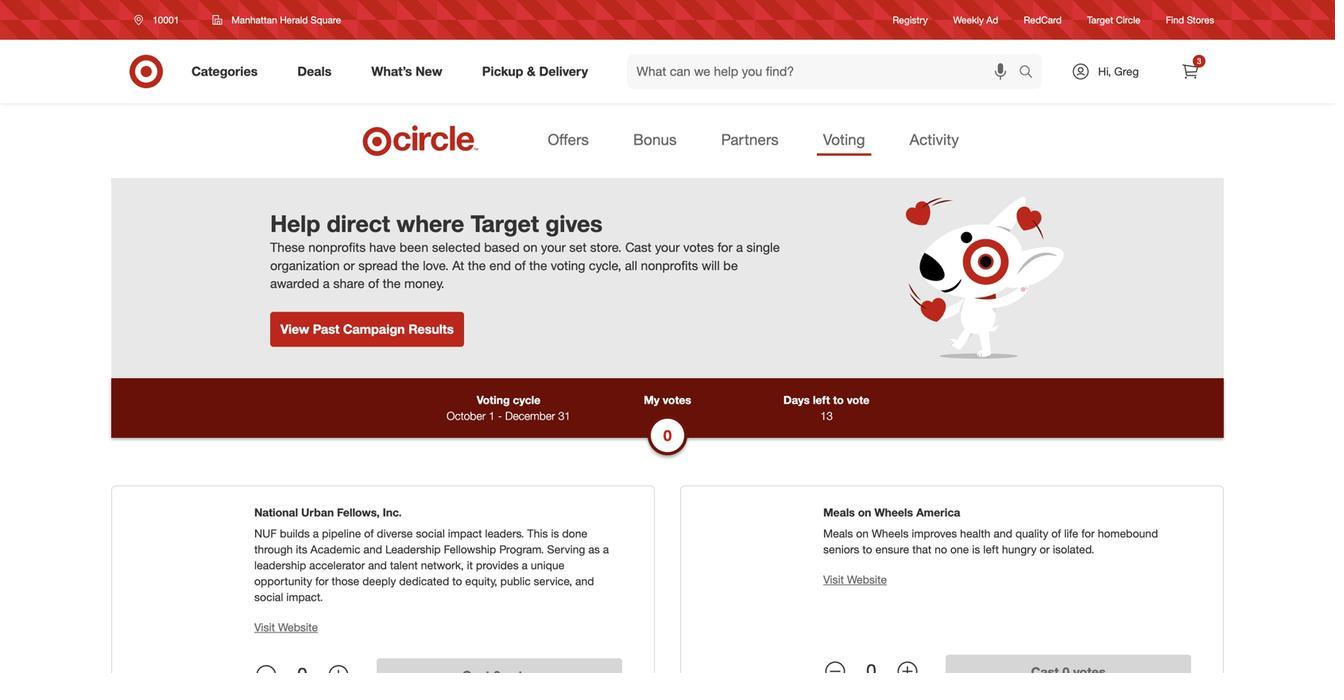 Task type: locate. For each thing, give the bounding box(es) containing it.
0 vertical spatial is
[[551, 527, 559, 541]]

1 vertical spatial social
[[254, 590, 283, 604]]

program.
[[499, 543, 544, 556]]

be
[[723, 258, 738, 273]]

talent
[[390, 558, 418, 572]]

is inside meals on wheels america meals on wheels improves health and quality of life for homebound seniors to ensure that no one is left hungry or isolated.
[[972, 543, 980, 556]]

for up be
[[718, 240, 733, 255]]

provides
[[476, 558, 519, 572]]

pickup & delivery
[[482, 64, 588, 79]]

1 horizontal spatial website
[[847, 573, 887, 587]]

0 horizontal spatial visit website link
[[254, 620, 318, 634]]

categories link
[[178, 54, 278, 89]]

0 horizontal spatial visit
[[254, 620, 275, 634]]

What can we help you find? suggestions appear below search field
[[627, 54, 1023, 89]]

nuf
[[254, 527, 277, 541]]

left down health
[[983, 543, 999, 556]]

website down ensure
[[847, 573, 887, 587]]

nonprofits down direct
[[308, 240, 366, 255]]

2 your from the left
[[655, 240, 680, 255]]

target up based
[[471, 210, 539, 238]]

america
[[916, 506, 960, 520]]

leaders.
[[485, 527, 524, 541]]

2 horizontal spatial to
[[863, 543, 872, 556]]

0 vertical spatial social
[[416, 527, 445, 541]]

1 horizontal spatial visit website
[[823, 573, 887, 587]]

of left life
[[1052, 527, 1061, 541]]

on inside help direct where target gives these nonprofits have been selected based on your set store. cast your votes for a single organization or spread the love. at the end of the voting cycle, all nonprofits will be awarded a share of the money.
[[523, 240, 538, 255]]

0 vertical spatial to
[[833, 393, 844, 407]]

voting up "1"
[[477, 393, 510, 407]]

gives
[[545, 210, 603, 238]]

0 vertical spatial votes
[[683, 240, 714, 255]]

have
[[369, 240, 396, 255]]

all
[[625, 258, 637, 273]]

3
[[1197, 56, 1202, 66]]

weekly ad link
[[953, 13, 998, 27]]

visit website down seniors
[[823, 573, 887, 587]]

0 horizontal spatial your
[[541, 240, 566, 255]]

votes inside help direct where target gives these nonprofits have been selected based on your set store. cast your votes for a single organization or spread the love. at the end of the voting cycle, all nonprofits will be awarded a share of the money.
[[683, 240, 714, 255]]

target left circle
[[1087, 14, 1113, 26]]

10001 button
[[124, 6, 196, 34]]

impact.
[[286, 590, 323, 604]]

1 vertical spatial nonprofits
[[641, 258, 698, 273]]

new
[[416, 64, 442, 79]]

2 vertical spatial for
[[315, 574, 329, 588]]

left up 13
[[813, 393, 830, 407]]

social up leadership
[[416, 527, 445, 541]]

visit website for meals on wheels america meals on wheels improves health and quality of life for homebound seniors to ensure that no one is left hungry or isolated.
[[823, 573, 887, 587]]

0 horizontal spatial nonprofits
[[308, 240, 366, 255]]

one
[[950, 543, 969, 556]]

as
[[588, 543, 600, 556]]

and up hungry
[[994, 527, 1013, 541]]

days
[[784, 393, 810, 407]]

manhattan
[[232, 14, 277, 26]]

and up deeply
[[368, 558, 387, 572]]

your right the cast
[[655, 240, 680, 255]]

the
[[401, 258, 419, 273], [468, 258, 486, 273], [529, 258, 547, 273], [383, 276, 401, 291]]

2 vertical spatial to
[[452, 574, 462, 588]]

1 vertical spatial visit website link
[[254, 620, 318, 634]]

0 vertical spatial wheels
[[875, 506, 913, 520]]

voting down what can we help you find? suggestions appear below search field in the top of the page
[[823, 130, 865, 149]]

for inside meals on wheels america meals on wheels improves health and quality of life for homebound seniors to ensure that no one is left hungry or isolated.
[[1082, 527, 1095, 541]]

1 vertical spatial voting
[[477, 393, 510, 407]]

hungry
[[1002, 543, 1037, 556]]

visit website link down impact.
[[254, 620, 318, 634]]

organization
[[270, 258, 340, 273]]

circle
[[1116, 14, 1141, 26]]

nonprofits down the cast
[[641, 258, 698, 273]]

is
[[551, 527, 559, 541], [972, 543, 980, 556]]

deeply
[[363, 574, 396, 588]]

cycle,
[[589, 258, 621, 273]]

awarded
[[270, 276, 319, 291]]

improves
[[912, 527, 957, 541]]

campaign
[[343, 322, 405, 337]]

votes up will
[[683, 240, 714, 255]]

is right this
[[551, 527, 559, 541]]

1 horizontal spatial visit
[[823, 573, 844, 587]]

or
[[343, 258, 355, 273], [1040, 543, 1050, 556]]

a
[[736, 240, 743, 255], [323, 276, 330, 291], [313, 527, 319, 541], [603, 543, 609, 556], [522, 558, 528, 572]]

for down accelerator
[[315, 574, 329, 588]]

deals link
[[284, 54, 352, 89]]

it
[[467, 558, 473, 572]]

0 horizontal spatial social
[[254, 590, 283, 604]]

1 vertical spatial to
[[863, 543, 872, 556]]

website down impact.
[[278, 620, 318, 634]]

0 vertical spatial voting
[[823, 130, 865, 149]]

target
[[1087, 14, 1113, 26], [471, 210, 539, 238]]

0 horizontal spatial left
[[813, 393, 830, 407]]

0 horizontal spatial visit website
[[254, 620, 318, 634]]

opportunity
[[254, 574, 312, 588]]

0 vertical spatial on
[[523, 240, 538, 255]]

0 vertical spatial left
[[813, 393, 830, 407]]

visit website link down seniors
[[823, 573, 887, 587]]

0 horizontal spatial or
[[343, 258, 355, 273]]

your up voting
[[541, 240, 566, 255]]

social
[[416, 527, 445, 541], [254, 590, 283, 604]]

target circle
[[1087, 14, 1141, 26]]

visit for meals on wheels improves health and quality of life for homebound seniors to ensure that no one is left hungry or isolated.
[[823, 573, 844, 587]]

for right life
[[1082, 527, 1095, 541]]

leadership
[[254, 558, 306, 572]]

1 horizontal spatial or
[[1040, 543, 1050, 556]]

its
[[296, 543, 307, 556]]

visit down seniors
[[823, 573, 844, 587]]

votes right my at the left of page
[[663, 393, 691, 407]]

1 vertical spatial for
[[1082, 527, 1095, 541]]

registry
[[893, 14, 928, 26]]

1 horizontal spatial left
[[983, 543, 999, 556]]

voting cycle october 1 - december 31
[[447, 393, 571, 423]]

to inside meals on wheels america meals on wheels improves health and quality of life for homebound seniors to ensure that no one is left hungry or isolated.
[[863, 543, 872, 556]]

0 horizontal spatial for
[[315, 574, 329, 588]]

0 horizontal spatial website
[[278, 620, 318, 634]]

through
[[254, 543, 293, 556]]

at
[[452, 258, 464, 273]]

to
[[833, 393, 844, 407], [863, 543, 872, 556], [452, 574, 462, 588]]

1 vertical spatial on
[[858, 506, 871, 520]]

2 vertical spatial on
[[856, 527, 869, 541]]

search button
[[1012, 54, 1050, 92]]

1 vertical spatial meals
[[823, 527, 853, 541]]

october
[[447, 409, 486, 423]]

for inside "national urban fellows, inc. nuf builds a pipeline of diverse social impact leaders.  this is done through its academic and leadership fellowship program. serving as a leadership accelerator and talent network, it provides a unique opportunity for those deeply dedicated to equity, public service, and social impact."
[[315, 574, 329, 588]]

help
[[270, 210, 320, 238]]

weekly
[[953, 14, 984, 26]]

fellowship
[[444, 543, 496, 556]]

homebound
[[1098, 527, 1158, 541]]

social down opportunity
[[254, 590, 283, 604]]

1 vertical spatial visit website
[[254, 620, 318, 634]]

0 vertical spatial or
[[343, 258, 355, 273]]

1 horizontal spatial target
[[1087, 14, 1113, 26]]

categories
[[192, 64, 258, 79]]

to left vote
[[833, 393, 844, 407]]

registry link
[[893, 13, 928, 27]]

0 horizontal spatial target
[[471, 210, 539, 238]]

visit website down impact.
[[254, 620, 318, 634]]

the right "at"
[[468, 258, 486, 273]]

square
[[311, 14, 341, 26]]

or down quality
[[1040, 543, 1050, 556]]

is down health
[[972, 543, 980, 556]]

1 vertical spatial is
[[972, 543, 980, 556]]

1 horizontal spatial your
[[655, 240, 680, 255]]

1 vertical spatial left
[[983, 543, 999, 556]]

of down fellows,
[[364, 527, 374, 541]]

1 horizontal spatial voting
[[823, 130, 865, 149]]

what's new link
[[358, 54, 462, 89]]

0 vertical spatial meals
[[823, 506, 855, 520]]

1 vertical spatial target
[[471, 210, 539, 238]]

0 vertical spatial visit website
[[823, 573, 887, 587]]

visit website
[[823, 573, 887, 587], [254, 620, 318, 634]]

1 horizontal spatial to
[[833, 393, 844, 407]]

1 vertical spatial website
[[278, 620, 318, 634]]

2 horizontal spatial for
[[1082, 527, 1095, 541]]

0 vertical spatial for
[[718, 240, 733, 255]]

on
[[523, 240, 538, 255], [858, 506, 871, 520], [856, 527, 869, 541]]

0 vertical spatial visit website link
[[823, 573, 887, 587]]

0 vertical spatial website
[[847, 573, 887, 587]]

0 horizontal spatial to
[[452, 574, 462, 588]]

for inside help direct where target gives these nonprofits have been selected based on your set store. cast your votes for a single organization or spread the love. at the end of the voting cycle, all nonprofits will be awarded a share of the money.
[[718, 240, 733, 255]]

votes
[[683, 240, 714, 255], [663, 393, 691, 407]]

manhattan herald square
[[232, 14, 341, 26]]

a right builds
[[313, 527, 319, 541]]

is inside "national urban fellows, inc. nuf builds a pipeline of diverse social impact leaders.  this is done through its academic and leadership fellowship program. serving as a leadership accelerator and talent network, it provides a unique opportunity for those deeply dedicated to equity, public service, and social impact."
[[551, 527, 559, 541]]

pipeline
[[322, 527, 361, 541]]

to inside "national urban fellows, inc. nuf builds a pipeline of diverse social impact leaders.  this is done through its academic and leadership fellowship program. serving as a leadership accelerator and talent network, it provides a unique opportunity for those deeply dedicated to equity, public service, and social impact."
[[452, 574, 462, 588]]

0 horizontal spatial voting
[[477, 393, 510, 407]]

service,
[[534, 574, 572, 588]]

results
[[409, 322, 454, 337]]

left inside meals on wheels america meals on wheels improves health and quality of life for homebound seniors to ensure that no one is left hungry or isolated.
[[983, 543, 999, 556]]

1 horizontal spatial for
[[718, 240, 733, 255]]

activity
[[910, 130, 959, 149]]

the left voting
[[529, 258, 547, 273]]

visit down opportunity
[[254, 620, 275, 634]]

spread
[[358, 258, 398, 273]]

to down network,
[[452, 574, 462, 588]]

&
[[527, 64, 536, 79]]

of inside "national urban fellows, inc. nuf builds a pipeline of diverse social impact leaders.  this is done through its academic and leadership fellowship program. serving as a leadership accelerator and talent network, it provides a unique opportunity for those deeply dedicated to equity, public service, and social impact."
[[364, 527, 374, 541]]

0 horizontal spatial is
[[551, 527, 559, 541]]

1 meals from the top
[[823, 506, 855, 520]]

or up share
[[343, 258, 355, 273]]

voting
[[551, 258, 585, 273]]

offers link
[[541, 126, 595, 156]]

1 horizontal spatial social
[[416, 527, 445, 541]]

0 vertical spatial visit
[[823, 573, 844, 587]]

herald
[[280, 14, 308, 26]]

1 vertical spatial visit
[[254, 620, 275, 634]]

0 vertical spatial target
[[1087, 14, 1113, 26]]

1 horizontal spatial nonprofits
[[641, 258, 698, 273]]

to left ensure
[[863, 543, 872, 556]]

1 vertical spatial or
[[1040, 543, 1050, 556]]

1 horizontal spatial visit website link
[[823, 573, 887, 587]]

voting inside voting cycle october 1 - december 31
[[477, 393, 510, 407]]

greg
[[1114, 64, 1139, 78]]

hi,
[[1098, 64, 1111, 78]]

love.
[[423, 258, 449, 273]]

1 horizontal spatial is
[[972, 543, 980, 556]]

31
[[558, 409, 571, 423]]



Task type: vqa. For each thing, say whether or not it's contained in the screenshot.
life
yes



Task type: describe. For each thing, give the bounding box(es) containing it.
search
[[1012, 65, 1050, 81]]

days left to vote 13
[[784, 393, 870, 423]]

visit website link for meals on wheels america meals on wheels improves health and quality of life for homebound seniors to ensure that no one is left hungry or isolated.
[[823, 573, 887, 587]]

1 your from the left
[[541, 240, 566, 255]]

where
[[397, 210, 464, 238]]

vote
[[847, 393, 870, 407]]

my
[[644, 393, 660, 407]]

end
[[489, 258, 511, 273]]

stores
[[1187, 14, 1214, 26]]

visit for nuf builds a pipeline of diverse social impact leaders.  this is done through its academic and leadership fellowship program. serving as a leadership accelerator and talent network, it provides a unique opportunity for those deeply dedicated to equity, public service, and social impact.
[[254, 620, 275, 634]]

isolated.
[[1053, 543, 1095, 556]]

pickup & delivery link
[[469, 54, 608, 89]]

voting for voting cycle october 1 - december 31
[[477, 393, 510, 407]]

website for meals on wheels america meals on wheels improves health and quality of life for homebound seniors to ensure that no one is left hungry or isolated.
[[847, 573, 887, 587]]

0
[[663, 427, 672, 445]]

cycle
[[513, 393, 541, 407]]

fellows,
[[337, 506, 380, 520]]

or inside meals on wheels america meals on wheels improves health and quality of life for homebound seniors to ensure that no one is left hungry or isolated.
[[1040, 543, 1050, 556]]

redcard link
[[1024, 13, 1062, 27]]

find stores
[[1166, 14, 1214, 26]]

1
[[489, 409, 495, 423]]

serving
[[547, 543, 585, 556]]

leadership
[[385, 543, 441, 556]]

the down 'been'
[[401, 258, 419, 273]]

done
[[562, 527, 588, 541]]

past
[[313, 322, 340, 337]]

or inside help direct where target gives these nonprofits have been selected based on your set store. cast your votes for a single organization or spread the love. at the end of the voting cycle, all nonprofits will be awarded a share of the money.
[[343, 258, 355, 273]]

partners link
[[715, 126, 785, 156]]

my votes
[[644, 393, 691, 407]]

redcard
[[1024, 14, 1062, 26]]

a up be
[[736, 240, 743, 255]]

to inside days left to vote 13
[[833, 393, 844, 407]]

impact
[[448, 527, 482, 541]]

set
[[569, 240, 587, 255]]

of down spread
[[368, 276, 379, 291]]

cast
[[625, 240, 652, 255]]

target circle logo image
[[360, 124, 481, 157]]

life
[[1064, 527, 1079, 541]]

-
[[498, 409, 502, 423]]

single
[[747, 240, 780, 255]]

direct
[[327, 210, 390, 238]]

seniors
[[823, 543, 860, 556]]

accelerator
[[309, 558, 365, 572]]

public
[[500, 574, 531, 588]]

meals on wheels america meals on wheels improves health and quality of life for homebound seniors to ensure that no one is left hungry or isolated.
[[823, 506, 1158, 556]]

1 vertical spatial wheels
[[872, 527, 909, 541]]

urban
[[301, 506, 334, 520]]

view past campaign results
[[281, 322, 454, 337]]

view
[[281, 322, 309, 337]]

based
[[484, 240, 520, 255]]

money.
[[404, 276, 444, 291]]

visit website for national urban fellows, inc. nuf builds a pipeline of diverse social impact leaders.  this is done through its academic and leadership fellowship program. serving as a leadership accelerator and talent network, it provides a unique opportunity for those deeply dedicated to equity, public service, and social impact.
[[254, 620, 318, 634]]

ensure
[[876, 543, 909, 556]]

0 vertical spatial nonprofits
[[308, 240, 366, 255]]

equity,
[[465, 574, 497, 588]]

share
[[333, 276, 365, 291]]

and right service,
[[575, 574, 594, 588]]

that
[[913, 543, 932, 556]]

voting link
[[817, 126, 872, 156]]

bonus
[[633, 130, 677, 149]]

will
[[702, 258, 720, 273]]

this
[[527, 527, 548, 541]]

of right end
[[515, 258, 526, 273]]

a down 'program.' on the left bottom of page
[[522, 558, 528, 572]]

deals
[[297, 64, 332, 79]]

pickup
[[482, 64, 523, 79]]

target inside help direct where target gives these nonprofits have been selected based on your set store. cast your votes for a single organization or spread the love. at the end of the voting cycle, all nonprofits will be awarded a share of the money.
[[471, 210, 539, 238]]

2 meals from the top
[[823, 527, 853, 541]]

national urban fellows, inc. nuf builds a pipeline of diverse social impact leaders.  this is done through its academic and leadership fellowship program. serving as a leadership accelerator and talent network, it provides a unique opportunity for those deeply dedicated to equity, public service, and social impact.
[[254, 506, 609, 604]]

and down "diverse"
[[364, 543, 382, 556]]

10001
[[153, 14, 179, 26]]

ad
[[987, 14, 998, 26]]

visit website link for national urban fellows, inc. nuf builds a pipeline of diverse social impact leaders.  this is done through its academic and leadership fellowship program. serving as a leadership accelerator and talent network, it provides a unique opportunity for those deeply dedicated to equity, public service, and social impact.
[[254, 620, 318, 634]]

health
[[960, 527, 991, 541]]

bonus link
[[627, 126, 683, 156]]

builds
[[280, 527, 310, 541]]

national
[[254, 506, 298, 520]]

voting for voting
[[823, 130, 865, 149]]

of inside meals on wheels america meals on wheels improves health and quality of life for homebound seniors to ensure that no one is left hungry or isolated.
[[1052, 527, 1061, 541]]

1 vertical spatial votes
[[663, 393, 691, 407]]

selected
[[432, 240, 481, 255]]

what's new
[[371, 64, 442, 79]]

inc.
[[383, 506, 402, 520]]

the down spread
[[383, 276, 401, 291]]

a left share
[[323, 276, 330, 291]]

diverse
[[377, 527, 413, 541]]

and inside meals on wheels america meals on wheels improves health and quality of life for homebound seniors to ensure that no one is left hungry or isolated.
[[994, 527, 1013, 541]]

these
[[270, 240, 305, 255]]

left inside days left to vote 13
[[813, 393, 830, 407]]

a right as
[[603, 543, 609, 556]]

website for national urban fellows, inc. nuf builds a pipeline of diverse social impact leaders.  this is done through its academic and leadership fellowship program. serving as a leadership accelerator and talent network, it provides a unique opportunity for those deeply dedicated to equity, public service, and social impact.
[[278, 620, 318, 634]]

academic
[[311, 543, 360, 556]]

no
[[935, 543, 947, 556]]

unique
[[531, 558, 565, 572]]

been
[[400, 240, 429, 255]]

3 link
[[1173, 54, 1208, 89]]

weekly ad
[[953, 14, 998, 26]]

offers
[[548, 130, 589, 149]]



